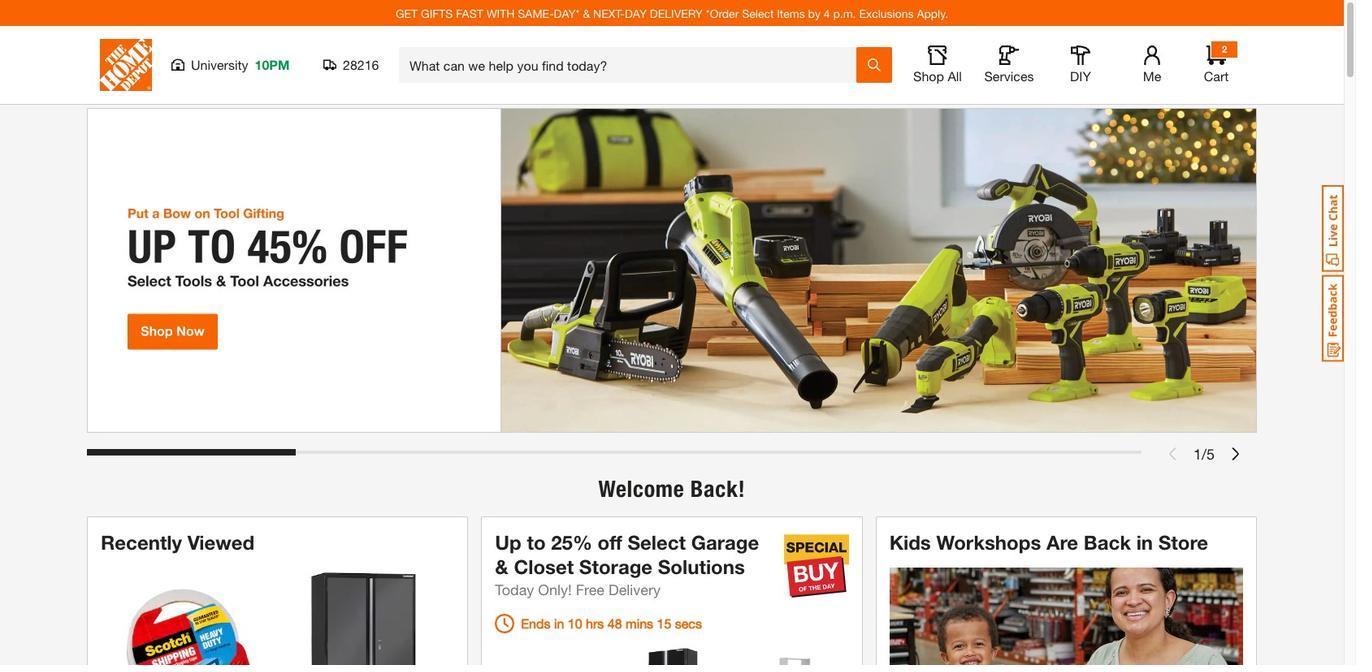 Task type: describe. For each thing, give the bounding box(es) containing it.
services
[[985, 68, 1034, 84]]

kids
[[890, 532, 931, 554]]

next slide image
[[1230, 448, 1243, 461]]

get
[[396, 6, 418, 20]]

solutions
[[658, 556, 745, 579]]

5
[[1207, 445, 1215, 463]]

up
[[495, 532, 522, 554]]

recently
[[101, 532, 182, 554]]

store
[[1159, 532, 1209, 554]]

viewed
[[187, 532, 255, 554]]

day*
[[554, 6, 580, 20]]

next-
[[593, 6, 625, 20]]

15
[[657, 616, 672, 631]]

garage
[[691, 532, 759, 554]]

back
[[1084, 532, 1131, 554]]

welcome back!
[[598, 475, 746, 503]]

are
[[1047, 532, 1079, 554]]

recently viewed
[[101, 532, 255, 554]]

28216
[[343, 57, 379, 72]]

kids workshops image
[[890, 568, 1243, 666]]

day
[[625, 6, 647, 20]]

university
[[191, 57, 248, 72]]

cart
[[1204, 68, 1229, 84]]

free delivery
[[576, 581, 661, 599]]

me button
[[1126, 46, 1178, 85]]

1
[[1194, 445, 1202, 463]]

48
[[608, 616, 622, 631]]

off
[[598, 532, 622, 554]]

secs
[[675, 616, 702, 631]]

kids workshops are back in store
[[890, 532, 1209, 554]]

welcome
[[598, 475, 685, 503]]

1 / 5
[[1194, 445, 1215, 463]]

1 vertical spatial in
[[554, 616, 564, 631]]

garage cabinets & workbenches product image image
[[622, 647, 723, 666]]

exclusions
[[859, 6, 914, 20]]

mins
[[626, 616, 654, 631]]

me
[[1143, 68, 1162, 84]]

1 horizontal spatial in
[[1137, 532, 1153, 554]]

same-
[[518, 6, 554, 20]]

university 10pm
[[191, 57, 290, 72]]

What can we help you find today? search field
[[410, 48, 856, 82]]

items
[[777, 6, 805, 20]]

& for closet
[[495, 556, 509, 579]]

hrs
[[586, 616, 604, 631]]

*order
[[706, 6, 739, 20]]

back!
[[691, 475, 746, 503]]



Task type: locate. For each thing, give the bounding box(es) containing it.
storage
[[579, 556, 653, 579]]

diy
[[1070, 68, 1091, 84]]

closet storage systems product image image
[[740, 647, 840, 666]]

select
[[742, 6, 774, 20], [628, 532, 686, 554]]

to
[[527, 532, 546, 554]]

by
[[808, 6, 821, 20]]

& for next-
[[583, 6, 590, 20]]

workshops
[[937, 532, 1041, 554]]

in right back
[[1137, 532, 1153, 554]]

ends
[[521, 616, 551, 631]]

all
[[948, 68, 962, 84]]

fast
[[456, 6, 483, 20]]

special buy logo image
[[784, 534, 849, 599]]

shop
[[914, 68, 944, 84]]

25%
[[551, 532, 592, 554]]

&
[[583, 6, 590, 20], [495, 556, 509, 579]]

cart 2
[[1204, 43, 1229, 84]]

the home depot logo image
[[100, 39, 152, 91]]

live chat image
[[1322, 185, 1344, 272]]

p.m.
[[833, 6, 856, 20]]

shop all button
[[912, 46, 964, 85]]

2
[[1222, 43, 1228, 55]]

0 vertical spatial select
[[742, 6, 774, 20]]

diy button
[[1055, 46, 1107, 85]]

heavy gauge 3-shelf welded steel floor cabinet in black and gray (46 in w x 72 in. h x 24 in. d) image
[[287, 571, 441, 666]]

/
[[1202, 445, 1207, 463]]

10
[[568, 616, 582, 631]]

1 horizontal spatial select
[[742, 6, 774, 20]]

delivery
[[650, 6, 703, 20]]

0 horizontal spatial select
[[628, 532, 686, 554]]

1 horizontal spatial &
[[583, 6, 590, 20]]

1 vertical spatial select
[[628, 532, 686, 554]]

this is the first slide image
[[1166, 448, 1179, 461]]

4
[[824, 6, 830, 20]]

in left the 10
[[554, 616, 564, 631]]

img for put a bow on tool gifting up to 45% off select tools & tool accessories image
[[87, 108, 1257, 433]]

closet
[[514, 556, 574, 579]]

& inside up to 25% off select garage & closet storage solutions today only! free delivery
[[495, 556, 509, 579]]

1 vertical spatial &
[[495, 556, 509, 579]]

shop all
[[914, 68, 962, 84]]

28216 button
[[323, 57, 380, 73]]

0 vertical spatial in
[[1137, 532, 1153, 554]]

& down up
[[495, 556, 509, 579]]

up to 25% off select garage & closet storage solutions today only! free delivery
[[495, 532, 759, 599]]

10pm
[[255, 57, 290, 72]]

0 horizontal spatial &
[[495, 556, 509, 579]]

gifts
[[421, 6, 453, 20]]

select right off
[[628, 532, 686, 554]]

services button
[[983, 46, 1035, 85]]

0 vertical spatial &
[[583, 6, 590, 20]]

0 horizontal spatial in
[[554, 616, 564, 631]]

ends in 10 hrs 48 mins 15 secs
[[521, 616, 702, 631]]

select inside up to 25% off select garage & closet storage solutions today only! free delivery
[[628, 532, 686, 554]]

get gifts fast with same-day* & next-day delivery *order select items by 4 p.m. exclusions apply.
[[396, 6, 949, 20]]

today only!
[[495, 581, 572, 599]]

feedback link image
[[1322, 275, 1344, 362]]

apply.
[[917, 6, 949, 20]]

select left items
[[742, 6, 774, 20]]

1.88 in. x 54.6 yds. heavy-duty shipping packaging tape with dispenser image
[[120, 571, 274, 666]]

& right day*
[[583, 6, 590, 20]]

in
[[1137, 532, 1153, 554], [554, 616, 564, 631]]

with
[[487, 6, 515, 20]]



Task type: vqa. For each thing, say whether or not it's contained in the screenshot.
cart 2 at the top right of page
yes



